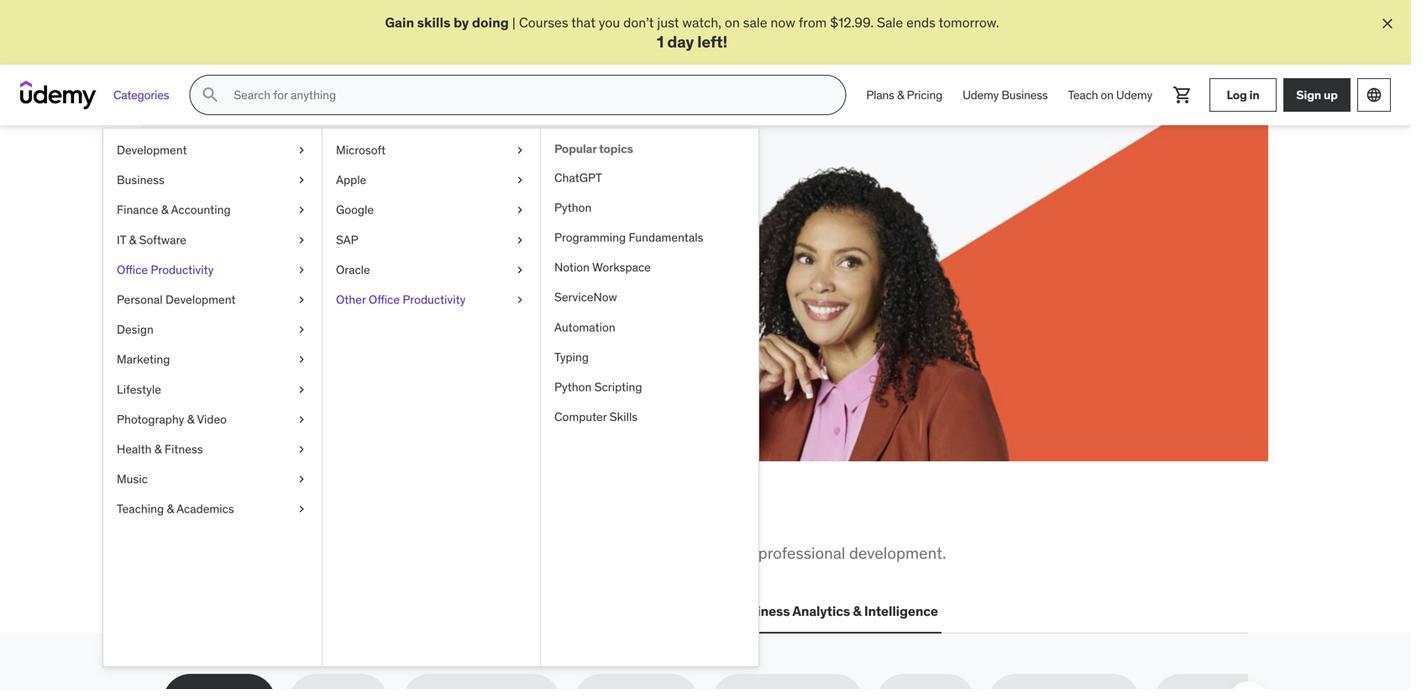 Task type: locate. For each thing, give the bounding box(es) containing it.
& left the software at the top left of page
[[129, 232, 136, 247]]

& right the "finance"
[[161, 202, 168, 218]]

teaching & academics link
[[103, 494, 322, 524]]

photography
[[117, 412, 184, 427]]

0 horizontal spatial in
[[358, 274, 369, 291]]

xsmall image inside development link
[[295, 142, 308, 159]]

& right plans
[[898, 87, 905, 102]]

on inside gain skills by doing | courses that you don't just watch, on sale now from $12.99. sale ends tomorrow. 1 day left!
[[725, 14, 740, 31]]

2 udemy from the left
[[1117, 87, 1153, 102]]

topics
[[599, 141, 633, 156]]

photography & video
[[117, 412, 227, 427]]

you up to
[[332, 501, 380, 536]]

close image
[[1380, 15, 1397, 32]]

accounting
[[171, 202, 231, 218]]

scripting
[[595, 380, 643, 395]]

that
[[572, 14, 596, 31]]

typing
[[555, 350, 589, 365]]

1 vertical spatial ends
[[315, 293, 344, 310]]

Search for anything text field
[[231, 81, 826, 109]]

$12.99. inside learn, practice, succeed (and save) courses for every skill in your learning journey, starting at $12.99. sale ends tomorrow.
[[239, 293, 282, 310]]

1 horizontal spatial ends
[[907, 14, 936, 31]]

1 vertical spatial python
[[555, 380, 592, 395]]

1 vertical spatial on
[[1101, 87, 1114, 102]]

ends inside learn, practice, succeed (and save) courses for every skill in your learning journey, starting at $12.99. sale ends tomorrow.
[[315, 293, 344, 310]]

oracle link
[[323, 255, 540, 285]]

tomorrow. inside gain skills by doing | courses that you don't just watch, on sale now from $12.99. sale ends tomorrow. 1 day left!
[[939, 14, 1000, 31]]

you right that
[[599, 14, 620, 31]]

business analytics & intelligence button
[[730, 591, 942, 632]]

courses
[[519, 14, 569, 31], [224, 274, 273, 291]]

from
[[163, 543, 200, 563]]

business left teach
[[1002, 87, 1048, 102]]

0 horizontal spatial business
[[117, 173, 165, 188]]

1 vertical spatial in
[[358, 274, 369, 291]]

day
[[668, 31, 694, 52]]

ends inside gain skills by doing | courses that you don't just watch, on sale now from $12.99. sale ends tomorrow. 1 day left!
[[907, 14, 936, 31]]

0 horizontal spatial productivity
[[151, 262, 214, 277]]

marketing link
[[103, 345, 322, 375]]

$12.99. inside gain skills by doing | courses that you don't just watch, on sale now from $12.99. sale ends tomorrow. 1 day left!
[[831, 14, 874, 31]]

teach on udemy
[[1069, 87, 1153, 102]]

skills
[[610, 409, 638, 425]]

doing
[[472, 14, 509, 31]]

sale inside learn, practice, succeed (and save) courses for every skill in your learning journey, starting at $12.99. sale ends tomorrow.
[[286, 293, 312, 310]]

office productivity link
[[103, 255, 322, 285]]

xsmall image for teaching & academics
[[295, 501, 308, 518]]

0 vertical spatial on
[[725, 14, 740, 31]]

health & fitness link
[[103, 435, 322, 465]]

it & software link
[[103, 225, 322, 255]]

udemy left "shopping cart with 0 items" image
[[1117, 87, 1153, 102]]

xsmall image for business
[[295, 172, 308, 189]]

xsmall image inside business link
[[295, 172, 308, 189]]

development down categories dropdown button
[[117, 143, 187, 158]]

tomorrow. up udemy business
[[939, 14, 1000, 31]]

0 vertical spatial $12.99.
[[831, 14, 874, 31]]

xsmall image inside design link
[[295, 322, 308, 338]]

sale
[[877, 14, 904, 31], [286, 293, 312, 310]]

in up topics,
[[454, 501, 480, 536]]

xsmall image inside the sap link
[[513, 232, 527, 248]]

1 horizontal spatial you
[[599, 14, 620, 31]]

left!
[[698, 31, 728, 52]]

automation
[[555, 320, 616, 335]]

$12.99. right from
[[831, 14, 874, 31]]

sign
[[1297, 87, 1322, 102]]

your
[[372, 274, 398, 291]]

teaching & academics
[[117, 502, 234, 517]]

0 horizontal spatial tomorrow.
[[347, 293, 408, 310]]

it left certifications on the bottom left of page
[[302, 603, 313, 620]]

1 python from the top
[[555, 200, 592, 215]]

ends
[[907, 14, 936, 31], [315, 293, 344, 310]]

udemy image
[[20, 81, 97, 109]]

in right skill
[[358, 274, 369, 291]]

rounded
[[695, 543, 755, 563]]

xsmall image inside apple link
[[513, 172, 527, 189]]

technical
[[390, 543, 455, 563]]

0 horizontal spatial ends
[[315, 293, 344, 310]]

1 horizontal spatial udemy
[[1117, 87, 1153, 102]]

business inside business analytics & intelligence button
[[733, 603, 790, 620]]

plans & pricing
[[867, 87, 943, 102]]

office up the personal
[[117, 262, 148, 277]]

sign up link
[[1284, 78, 1351, 112]]

other office productivity link
[[323, 285, 540, 315]]

on left the "sale"
[[725, 14, 740, 31]]

practice,
[[316, 199, 430, 233]]

0 vertical spatial python
[[555, 200, 592, 215]]

2 horizontal spatial skills
[[417, 14, 451, 31]]

1 vertical spatial skills
[[255, 501, 327, 536]]

1 vertical spatial office
[[369, 292, 400, 307]]

apple
[[336, 173, 367, 188]]

other office productivity
[[336, 292, 466, 307]]

& right analytics
[[853, 603, 862, 620]]

2 vertical spatial in
[[454, 501, 480, 536]]

workspace
[[593, 260, 651, 275]]

sale down every
[[286, 293, 312, 310]]

typing link
[[541, 343, 759, 372]]

xsmall image for microsoft
[[513, 142, 527, 159]]

office
[[117, 262, 148, 277], [369, 292, 400, 307]]

1 horizontal spatial tomorrow.
[[939, 14, 1000, 31]]

0 horizontal spatial it
[[117, 232, 126, 247]]

0 vertical spatial development
[[117, 143, 187, 158]]

xsmall image for music
[[295, 471, 308, 488]]

you inside all the skills you need in one place from critical workplace skills to technical topics, our catalog supports well-rounded professional development.
[[332, 501, 380, 536]]

python down "typing"
[[555, 380, 592, 395]]

journey,
[[453, 274, 500, 291]]

xsmall image inside health & fitness link
[[295, 441, 308, 458]]

& right health
[[155, 442, 162, 457]]

productivity down learning
[[403, 292, 466, 307]]

xsmall image for google
[[513, 202, 527, 218]]

courses inside gain skills by doing | courses that you don't just watch, on sale now from $12.99. sale ends tomorrow. 1 day left!
[[519, 14, 569, 31]]

professional
[[759, 543, 846, 563]]

& inside teaching & academics 'link'
[[167, 502, 174, 517]]

0 horizontal spatial on
[[725, 14, 740, 31]]

udemy business
[[963, 87, 1048, 102]]

place
[[538, 501, 608, 536]]

every
[[296, 274, 328, 291]]

0 horizontal spatial udemy
[[963, 87, 999, 102]]

sale up plans
[[877, 14, 904, 31]]

business left analytics
[[733, 603, 790, 620]]

ends up "pricing"
[[907, 14, 936, 31]]

1 horizontal spatial sale
[[877, 14, 904, 31]]

you inside gain skills by doing | courses that you don't just watch, on sale now from $12.99. sale ends tomorrow. 1 day left!
[[599, 14, 620, 31]]

1 vertical spatial tomorrow.
[[347, 293, 408, 310]]

python for python
[[555, 200, 592, 215]]

1 horizontal spatial $12.99.
[[831, 14, 874, 31]]

it inside button
[[302, 603, 313, 620]]

music
[[117, 472, 148, 487]]

1 horizontal spatial skills
[[333, 543, 368, 563]]

$12.99. for |
[[831, 14, 874, 31]]

0 vertical spatial office
[[117, 262, 148, 277]]

xsmall image
[[513, 142, 527, 159], [295, 172, 308, 189], [295, 202, 308, 218], [513, 262, 527, 278], [513, 292, 527, 308], [295, 322, 308, 338], [295, 352, 308, 368], [295, 411, 308, 428], [295, 501, 308, 518]]

finance
[[117, 202, 158, 218]]

in inside all the skills you need in one place from critical workplace skills to technical topics, our catalog supports well-rounded professional development.
[[454, 501, 480, 536]]

all
[[163, 501, 202, 536]]

it down the "finance"
[[117, 232, 126, 247]]

tomorrow. inside learn, practice, succeed (and save) courses for every skill in your learning journey, starting at $12.99. sale ends tomorrow.
[[347, 293, 408, 310]]

finance & accounting
[[117, 202, 231, 218]]

xsmall image inside finance & accounting link
[[295, 202, 308, 218]]

1 vertical spatial $12.99.
[[239, 293, 282, 310]]

development
[[117, 143, 187, 158], [166, 292, 236, 307]]

& left video
[[187, 412, 194, 427]]

office productivity
[[117, 262, 214, 277]]

udemy
[[963, 87, 999, 102], [1117, 87, 1153, 102]]

teaching
[[117, 502, 164, 517]]

sap link
[[323, 225, 540, 255]]

& right "teaching" at the left of page
[[167, 502, 174, 517]]

1 vertical spatial it
[[302, 603, 313, 620]]

2 horizontal spatial business
[[1002, 87, 1048, 102]]

python
[[555, 200, 592, 215], [555, 380, 592, 395]]

$12.99. down for
[[239, 293, 282, 310]]

1 vertical spatial productivity
[[403, 292, 466, 307]]

xsmall image for it & software
[[295, 232, 308, 248]]

health & fitness
[[117, 442, 203, 457]]

xsmall image for apple
[[513, 172, 527, 189]]

xsmall image inside office productivity link
[[295, 262, 308, 278]]

courses right |
[[519, 14, 569, 31]]

udemy right "pricing"
[[963, 87, 999, 102]]

plans & pricing link
[[857, 75, 953, 115]]

watch,
[[683, 14, 722, 31]]

certifications
[[316, 603, 401, 620]]

2 vertical spatial skills
[[333, 543, 368, 563]]

skills
[[417, 14, 451, 31], [255, 501, 327, 536], [333, 543, 368, 563]]

0 horizontal spatial you
[[332, 501, 380, 536]]

business up the "finance"
[[117, 173, 165, 188]]

development down office productivity link
[[166, 292, 236, 307]]

skills up "workplace"
[[255, 501, 327, 536]]

xsmall image
[[295, 142, 308, 159], [513, 172, 527, 189], [513, 202, 527, 218], [295, 232, 308, 248], [513, 232, 527, 248], [295, 262, 308, 278], [295, 292, 308, 308], [295, 382, 308, 398], [295, 441, 308, 458], [295, 471, 308, 488]]

lifestyle
[[117, 382, 161, 397]]

learn,
[[224, 199, 311, 233]]

0 vertical spatial skills
[[417, 14, 451, 31]]

business analytics & intelligence
[[733, 603, 939, 620]]

0 vertical spatial it
[[117, 232, 126, 247]]

xsmall image for design
[[295, 322, 308, 338]]

programming fundamentals link
[[541, 223, 759, 253]]

& inside 'plans & pricing' link
[[898, 87, 905, 102]]

& inside finance & accounting link
[[161, 202, 168, 218]]

xsmall image inside "microsoft" link
[[513, 142, 527, 159]]

0 vertical spatial you
[[599, 14, 620, 31]]

0 horizontal spatial $12.99.
[[239, 293, 282, 310]]

& inside health & fitness link
[[155, 442, 162, 457]]

1 horizontal spatial courses
[[519, 14, 569, 31]]

0 vertical spatial courses
[[519, 14, 569, 31]]

productivity up personal development
[[151, 262, 214, 277]]

from
[[799, 14, 827, 31]]

2 vertical spatial business
[[733, 603, 790, 620]]

computer
[[555, 409, 607, 425]]

xsmall image inside music link
[[295, 471, 308, 488]]

1 horizontal spatial on
[[1101, 87, 1114, 102]]

xsmall image inside photography & video 'link'
[[295, 411, 308, 428]]

& inside it & software 'link'
[[129, 232, 136, 247]]

& inside photography & video 'link'
[[187, 412, 194, 427]]

0 vertical spatial ends
[[907, 14, 936, 31]]

on right teach
[[1101, 87, 1114, 102]]

xsmall image inside marketing link
[[295, 352, 308, 368]]

1 vertical spatial sale
[[286, 293, 312, 310]]

xsmall image inside other office productivity link
[[513, 292, 527, 308]]

skills left to
[[333, 543, 368, 563]]

1 vertical spatial development
[[166, 292, 236, 307]]

2 horizontal spatial in
[[1250, 87, 1260, 102]]

tomorrow. down your
[[347, 293, 408, 310]]

shopping cart with 0 items image
[[1173, 85, 1193, 105]]

1 vertical spatial you
[[332, 501, 380, 536]]

sale inside gain skills by doing | courses that you don't just watch, on sale now from $12.99. sale ends tomorrow. 1 day left!
[[877, 14, 904, 31]]

xsmall image inside google link
[[513, 202, 527, 218]]

xsmall image inside oracle link
[[513, 262, 527, 278]]

personal
[[117, 292, 163, 307]]

1 vertical spatial courses
[[224, 274, 273, 291]]

ends down skill
[[315, 293, 344, 310]]

1 horizontal spatial office
[[369, 292, 400, 307]]

0 vertical spatial sale
[[877, 14, 904, 31]]

python down chatgpt
[[555, 200, 592, 215]]

log in link
[[1210, 78, 1277, 112]]

1 horizontal spatial in
[[454, 501, 480, 536]]

1 horizontal spatial it
[[302, 603, 313, 620]]

1 horizontal spatial business
[[733, 603, 790, 620]]

productivity
[[151, 262, 214, 277], [403, 292, 466, 307]]

categories button
[[103, 75, 179, 115]]

2 python from the top
[[555, 380, 592, 395]]

business inside business link
[[117, 173, 165, 188]]

0 horizontal spatial courses
[[224, 274, 273, 291]]

$12.99. for save)
[[239, 293, 282, 310]]

office down your
[[369, 292, 400, 307]]

0 horizontal spatial sale
[[286, 293, 312, 310]]

in right log
[[1250, 87, 1260, 102]]

other office productivity element
[[540, 129, 759, 667]]

xsmall image inside teaching & academics 'link'
[[295, 501, 308, 518]]

xsmall image inside lifestyle link
[[295, 382, 308, 398]]

1 udemy from the left
[[963, 87, 999, 102]]

sign up
[[1297, 87, 1339, 102]]

skills left by
[[417, 14, 451, 31]]

xsmall image inside the personal development link
[[295, 292, 308, 308]]

it inside 'link'
[[117, 232, 126, 247]]

courses inside learn, practice, succeed (and save) courses for every skill in your learning journey, starting at $12.99. sale ends tomorrow.
[[224, 274, 273, 291]]

&
[[898, 87, 905, 102], [161, 202, 168, 218], [129, 232, 136, 247], [187, 412, 194, 427], [155, 442, 162, 457], [167, 502, 174, 517], [853, 603, 862, 620]]

courses up at
[[224, 274, 273, 291]]

xsmall image inside it & software 'link'
[[295, 232, 308, 248]]

computer skills
[[555, 409, 638, 425]]

0 vertical spatial business
[[1002, 87, 1048, 102]]

1 vertical spatial business
[[117, 173, 165, 188]]

0 vertical spatial tomorrow.
[[939, 14, 1000, 31]]



Task type: vqa. For each thing, say whether or not it's contained in the screenshot.
IT Certifications 'button'
yes



Task type: describe. For each thing, give the bounding box(es) containing it.
xsmall image for marketing
[[295, 352, 308, 368]]

1 horizontal spatial productivity
[[403, 292, 466, 307]]

succeed
[[435, 199, 540, 233]]

in inside learn, practice, succeed (and save) courses for every skill in your learning journey, starting at $12.99. sale ends tomorrow.
[[358, 274, 369, 291]]

it certifications
[[302, 603, 401, 620]]

programming fundamentals
[[555, 230, 704, 245]]

critical
[[204, 543, 252, 563]]

sale
[[743, 14, 768, 31]]

business for business
[[117, 173, 165, 188]]

our
[[510, 543, 533, 563]]

oracle
[[336, 262, 370, 277]]

categories
[[113, 87, 169, 102]]

xsmall image for sap
[[513, 232, 527, 248]]

supports
[[593, 543, 657, 563]]

sale for |
[[877, 14, 904, 31]]

tomorrow. for save)
[[347, 293, 408, 310]]

on inside teach on udemy link
[[1101, 87, 1114, 102]]

save)
[[287, 232, 354, 267]]

servicenow
[[555, 290, 617, 305]]

1
[[657, 31, 664, 52]]

all the skills you need in one place from critical workplace skills to technical topics, our catalog supports well-rounded professional development.
[[163, 501, 947, 563]]

it for it certifications
[[302, 603, 313, 620]]

xsmall image for development
[[295, 142, 308, 159]]

analytics
[[793, 603, 851, 620]]

academics
[[177, 502, 234, 517]]

photography & video link
[[103, 405, 322, 435]]

python scripting
[[555, 380, 643, 395]]

0 vertical spatial productivity
[[151, 262, 214, 277]]

development link
[[103, 135, 322, 165]]

xsmall image for lifestyle
[[295, 382, 308, 398]]

submit search image
[[200, 85, 220, 105]]

python for python scripting
[[555, 380, 592, 395]]

ends for |
[[907, 14, 936, 31]]

design link
[[103, 315, 322, 345]]

health
[[117, 442, 152, 457]]

google link
[[323, 195, 540, 225]]

python link
[[541, 193, 759, 223]]

personal development
[[117, 292, 236, 307]]

workplace
[[255, 543, 329, 563]]

xsmall image for photography & video
[[295, 411, 308, 428]]

business for business analytics & intelligence
[[733, 603, 790, 620]]

python scripting link
[[541, 372, 759, 402]]

video
[[197, 412, 227, 427]]

automation link
[[541, 313, 759, 343]]

popular topics
[[555, 141, 633, 156]]

lifestyle link
[[103, 375, 322, 405]]

log in
[[1227, 87, 1260, 102]]

notion
[[555, 260, 590, 275]]

ends for save)
[[315, 293, 344, 310]]

servicenow link
[[541, 283, 759, 313]]

xsmall image for finance & accounting
[[295, 202, 308, 218]]

xsmall image for other office productivity
[[513, 292, 527, 308]]

the
[[207, 501, 250, 536]]

marketing
[[117, 352, 170, 367]]

learning
[[401, 274, 450, 291]]

plans
[[867, 87, 895, 102]]

gain
[[385, 14, 414, 31]]

need
[[385, 501, 449, 536]]

0 horizontal spatial office
[[117, 262, 148, 277]]

skills inside gain skills by doing | courses that you don't just watch, on sale now from $12.99. sale ends tomorrow. 1 day left!
[[417, 14, 451, 31]]

0 vertical spatial in
[[1250, 87, 1260, 102]]

xsmall image for oracle
[[513, 262, 527, 278]]

apple link
[[323, 165, 540, 195]]

choose a language image
[[1367, 87, 1383, 104]]

development inside the personal development link
[[166, 292, 236, 307]]

programming
[[555, 230, 626, 245]]

data science
[[511, 603, 593, 620]]

courses for doing
[[519, 14, 569, 31]]

other
[[336, 292, 366, 307]]

& for pricing
[[898, 87, 905, 102]]

& for academics
[[167, 502, 174, 517]]

courses for (and
[[224, 274, 273, 291]]

pricing
[[907, 87, 943, 102]]

chatgpt link
[[541, 163, 759, 193]]

development.
[[850, 543, 947, 563]]

& for software
[[129, 232, 136, 247]]

(and
[[224, 232, 282, 267]]

teach on udemy link
[[1059, 75, 1163, 115]]

sap
[[336, 232, 359, 247]]

& for accounting
[[161, 202, 168, 218]]

software
[[139, 232, 187, 247]]

personal development link
[[103, 285, 322, 315]]

microsoft
[[336, 143, 386, 158]]

gain skills by doing | courses that you don't just watch, on sale now from $12.99. sale ends tomorrow. 1 day left!
[[385, 14, 1000, 52]]

well-
[[660, 543, 695, 563]]

microsoft link
[[323, 135, 540, 165]]

learn, practice, succeed (and save) courses for every skill in your learning journey, starting at $12.99. sale ends tomorrow.
[[224, 199, 550, 310]]

development inside development link
[[117, 143, 187, 158]]

finance & accounting link
[[103, 195, 322, 225]]

up
[[1324, 87, 1339, 102]]

by
[[454, 14, 469, 31]]

& inside business analytics & intelligence button
[[853, 603, 862, 620]]

it certifications button
[[298, 591, 405, 632]]

sale for save)
[[286, 293, 312, 310]]

& for fitness
[[155, 442, 162, 457]]

popular
[[555, 141, 597, 156]]

one
[[485, 501, 533, 536]]

it for it & software
[[117, 232, 126, 247]]

xsmall image for health & fitness
[[295, 441, 308, 458]]

just
[[657, 14, 680, 31]]

log
[[1227, 87, 1248, 102]]

fundamentals
[[629, 230, 704, 245]]

data science button
[[508, 591, 597, 632]]

for
[[276, 274, 293, 291]]

intelligence
[[865, 603, 939, 620]]

business inside udemy business link
[[1002, 87, 1048, 102]]

xsmall image for personal development
[[295, 292, 308, 308]]

xsmall image for office productivity
[[295, 262, 308, 278]]

& for video
[[187, 412, 194, 427]]

fitness
[[165, 442, 203, 457]]

tomorrow. for |
[[939, 14, 1000, 31]]

0 horizontal spatial skills
[[255, 501, 327, 536]]

teach
[[1069, 87, 1099, 102]]

chatgpt
[[555, 170, 603, 185]]

udemy business link
[[953, 75, 1059, 115]]



